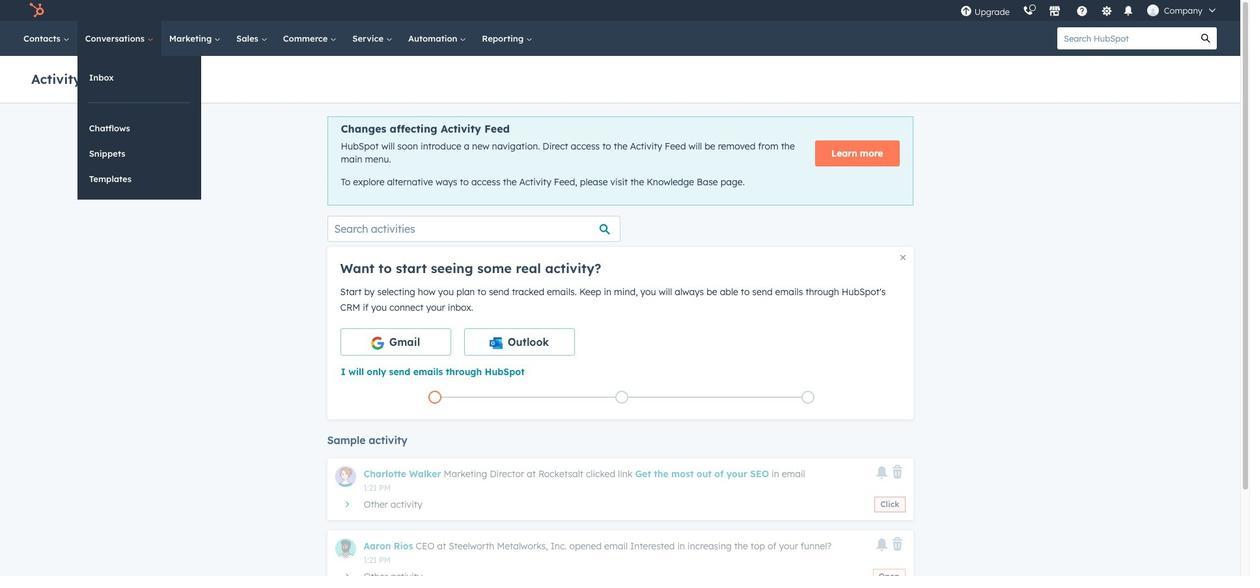 Task type: locate. For each thing, give the bounding box(es) containing it.
list
[[342, 389, 902, 407]]

onboarding.steps.sendtrackedemailingmail.title image
[[618, 395, 625, 402]]

menu
[[954, 0, 1225, 21]]

jacob simon image
[[1147, 5, 1159, 16]]

marketplaces image
[[1049, 6, 1061, 18]]

onboarding.steps.finalstep.title image
[[805, 395, 812, 402]]

None checkbox
[[340, 329, 451, 356]]

None checkbox
[[464, 329, 575, 356]]



Task type: vqa. For each thing, say whether or not it's contained in the screenshot.
bottom Learn more LINK
no



Task type: describe. For each thing, give the bounding box(es) containing it.
Search activities search field
[[327, 216, 620, 242]]

Search HubSpot search field
[[1058, 27, 1195, 49]]

conversations menu
[[77, 56, 201, 200]]

close image
[[900, 255, 905, 260]]



